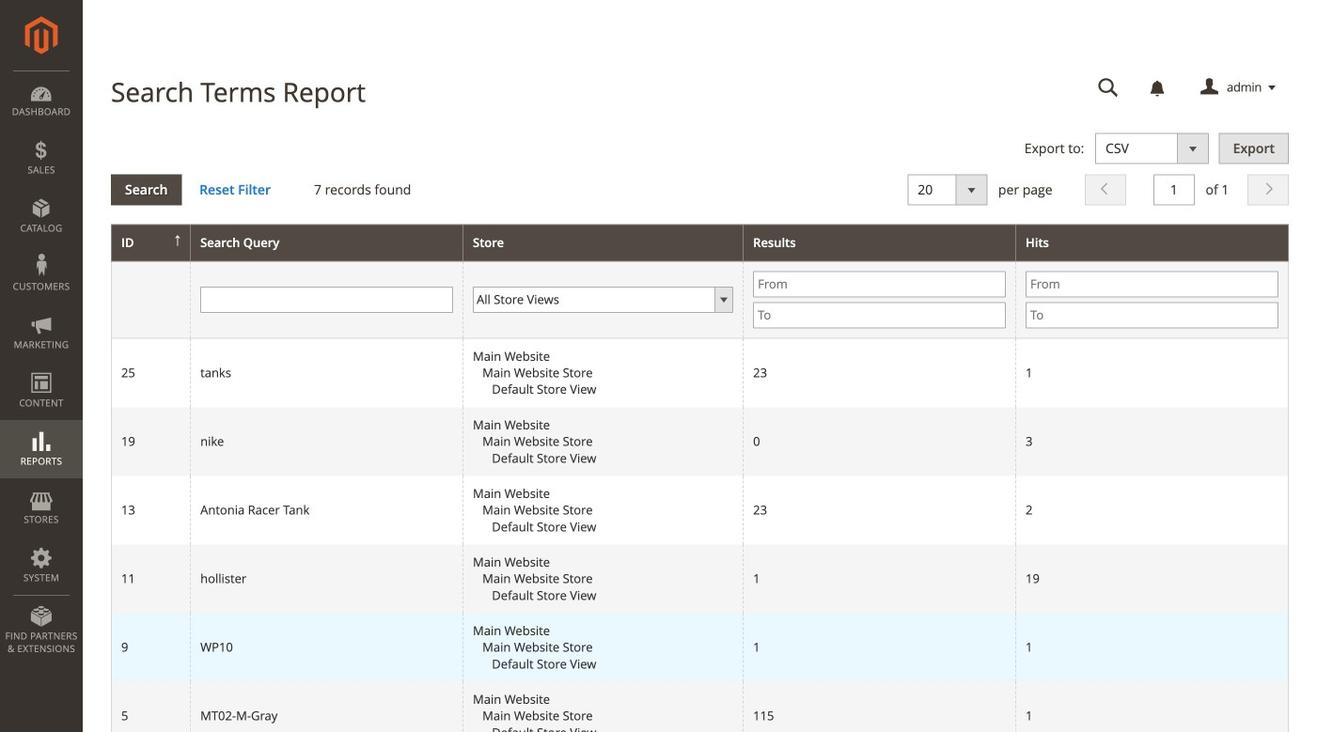Task type: locate. For each thing, give the bounding box(es) containing it.
0 horizontal spatial to text field
[[754, 302, 1007, 329]]

From text field
[[1026, 271, 1279, 298]]

to text field down from text field
[[1026, 302, 1279, 329]]

to text field for from text box at the right of the page
[[754, 302, 1007, 329]]

magento admin panel image
[[25, 16, 58, 55]]

None text field
[[200, 287, 453, 313]]

From text field
[[754, 271, 1007, 298]]

1 to text field from the left
[[754, 302, 1007, 329]]

To text field
[[754, 302, 1007, 329], [1026, 302, 1279, 329]]

2 to text field from the left
[[1026, 302, 1279, 329]]

None text field
[[1085, 71, 1133, 104], [1154, 175, 1195, 206], [1085, 71, 1133, 104], [1154, 175, 1195, 206]]

to text field for from text field
[[1026, 302, 1279, 329]]

to text field down from text box at the right of the page
[[754, 302, 1007, 329]]

menu bar
[[0, 71, 83, 665]]

1 horizontal spatial to text field
[[1026, 302, 1279, 329]]



